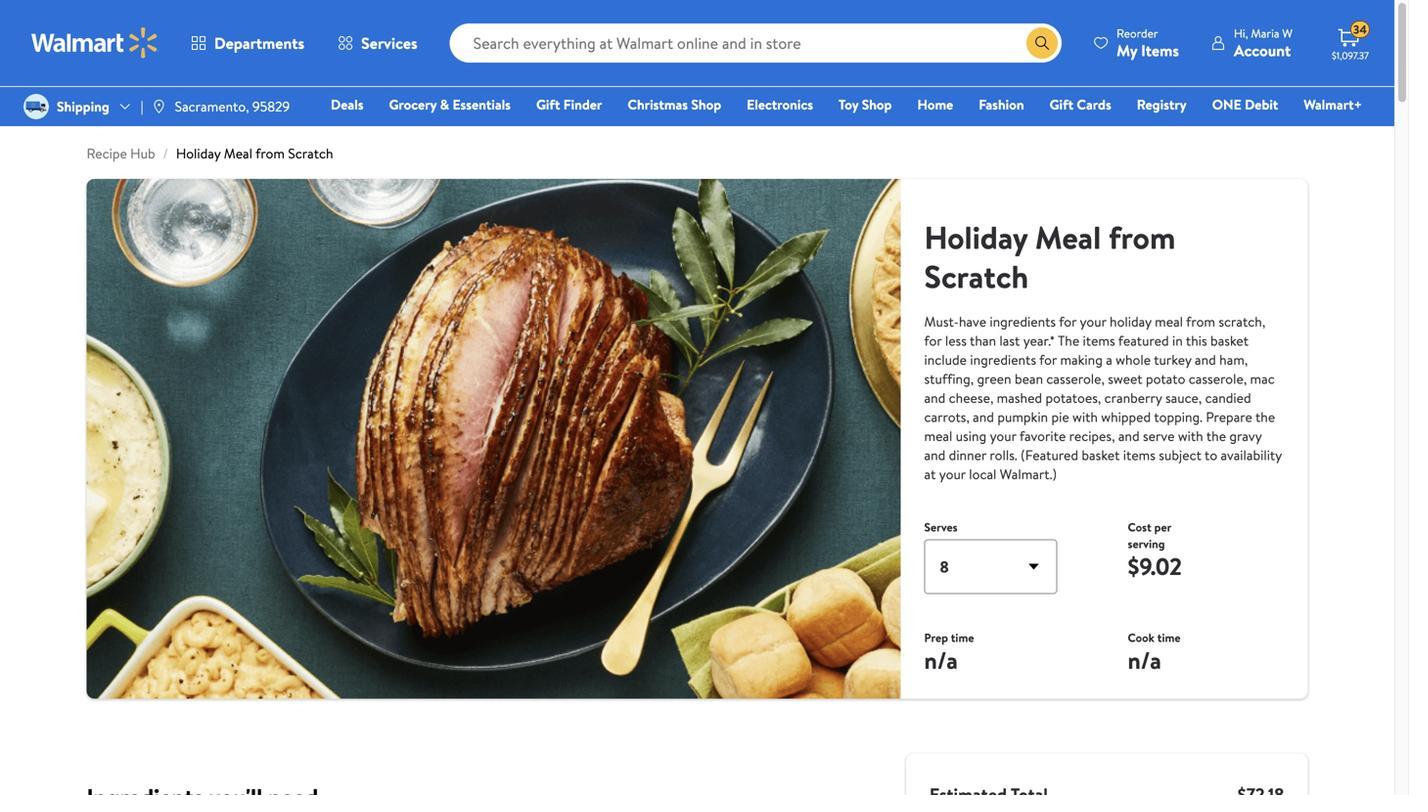 Task type: locate. For each thing, give the bounding box(es) containing it.
0 vertical spatial basket
[[1211, 331, 1249, 350]]

gift left cards on the top right of page
[[1050, 95, 1074, 114]]

shop right christmas
[[691, 95, 721, 114]]

pie
[[1052, 408, 1069, 427]]

1 horizontal spatial with
[[1178, 427, 1204, 446]]

potatoes,
[[1046, 389, 1101, 408]]

whipped
[[1101, 408, 1151, 427]]

with right pie
[[1073, 408, 1098, 427]]

1 horizontal spatial from
[[1109, 216, 1176, 259]]

recipe
[[87, 144, 127, 163]]

0 horizontal spatial gift
[[536, 95, 560, 114]]

dinner
[[949, 446, 987, 465]]

walmart image
[[31, 27, 159, 59]]

0 horizontal spatial your
[[939, 465, 966, 484]]

1 vertical spatial from
[[1109, 216, 1176, 259]]

prep
[[924, 630, 948, 646]]

your right using
[[990, 427, 1017, 446]]

2 n/a from the left
[[1128, 644, 1162, 677]]

time inside cook time n/a
[[1158, 630, 1181, 646]]

2 horizontal spatial from
[[1186, 312, 1216, 331]]

cheese,
[[949, 389, 994, 408]]

$9.02
[[1128, 551, 1182, 583]]

meal left using
[[924, 427, 953, 446]]

holiday up have
[[924, 216, 1028, 259]]

0 horizontal spatial items
[[1083, 331, 1115, 350]]

0 horizontal spatial from
[[256, 144, 285, 163]]

1 horizontal spatial basket
[[1211, 331, 1249, 350]]

account
[[1234, 40, 1291, 61]]

1 horizontal spatial for
[[1040, 350, 1057, 369]]

1 horizontal spatial time
[[1158, 630, 1181, 646]]

registry
[[1137, 95, 1187, 114]]

cranberry
[[1105, 389, 1162, 408]]

home
[[918, 95, 953, 114]]

34
[[1354, 21, 1367, 38]]

favorite
[[1020, 427, 1066, 446]]

2 time from the left
[[1158, 630, 1181, 646]]

from down 95829
[[256, 144, 285, 163]]

for
[[1059, 312, 1077, 331], [924, 331, 942, 350], [1040, 350, 1057, 369]]

shop for christmas shop
[[691, 95, 721, 114]]

candied
[[1205, 389, 1251, 408]]

holiday inside holiday meal from scratch
[[924, 216, 1028, 259]]

0 horizontal spatial casserole,
[[1047, 369, 1105, 389]]

2 vertical spatial your
[[939, 465, 966, 484]]

1 horizontal spatial your
[[990, 427, 1017, 446]]

christmas
[[628, 95, 688, 114]]

for left the
[[1040, 350, 1057, 369]]

1 gift from the left
[[536, 95, 560, 114]]

green
[[977, 369, 1012, 389]]

1 horizontal spatial scratch
[[924, 255, 1029, 299]]

n/a inside cook time n/a
[[1128, 644, 1162, 677]]

from up holiday
[[1109, 216, 1176, 259]]

/
[[163, 144, 168, 163]]

1 horizontal spatial gift
[[1050, 95, 1074, 114]]

|
[[141, 97, 144, 116]]

and left 'serve'
[[1119, 427, 1140, 446]]

2 gift from the left
[[1050, 95, 1074, 114]]

gift for gift finder
[[536, 95, 560, 114]]

in
[[1173, 331, 1183, 350]]

1 vertical spatial meal
[[924, 427, 953, 446]]

Walmart Site-Wide search field
[[450, 23, 1062, 63]]

grocery & essentials
[[389, 95, 511, 114]]

registry link
[[1128, 94, 1196, 115]]

1 horizontal spatial meal
[[1035, 216, 1101, 259]]

0 horizontal spatial for
[[924, 331, 942, 350]]

and left dinner on the right of page
[[924, 446, 946, 465]]

the right prepare
[[1256, 408, 1275, 427]]

casserole, left a
[[1047, 369, 1105, 389]]

a
[[1106, 350, 1113, 369]]

2 horizontal spatial your
[[1080, 312, 1107, 331]]

hi, maria w account
[[1234, 25, 1293, 61]]

for right the year.*
[[1059, 312, 1077, 331]]

1 vertical spatial holiday
[[924, 216, 1028, 259]]

0 vertical spatial your
[[1080, 312, 1107, 331]]

n/a for prep time n/a
[[924, 644, 958, 677]]

items right the
[[1083, 331, 1115, 350]]

0 horizontal spatial n/a
[[924, 644, 958, 677]]

n/a inside prep time n/a
[[924, 644, 958, 677]]

1 time from the left
[[951, 630, 974, 646]]

 image
[[151, 99, 167, 115]]

0 horizontal spatial basket
[[1082, 446, 1120, 465]]

services button
[[321, 20, 434, 67]]

0 horizontal spatial meal
[[224, 144, 253, 163]]

0 vertical spatial holiday
[[176, 144, 221, 163]]

for left less
[[924, 331, 942, 350]]

 image
[[23, 94, 49, 119]]

0 horizontal spatial shop
[[691, 95, 721, 114]]

0 horizontal spatial holiday
[[176, 144, 221, 163]]

1 horizontal spatial holiday
[[924, 216, 1028, 259]]

must-have ingredients for your holiday meal from scratch, for less than last year.* the items featured in this basket include ingredients for making a whole turkey and ham, stuffing, green bean casserole, sweet potato casserole, mac and cheese, mashed potatoes, cranberry sauce, candied carrots, and pumpkin pie with whipped topping. prepare the meal using your favorite recipes, and serve with the gravy and dinner rolls. (featured basket items subject to availability at your local walmart.)
[[924, 312, 1282, 484]]

the left gravy
[[1207, 427, 1226, 446]]

availability
[[1221, 446, 1282, 465]]

scratch inside holiday meal from scratch
[[924, 255, 1029, 299]]

time inside prep time n/a
[[951, 630, 974, 646]]

shop right toy on the right of page
[[862, 95, 892, 114]]

scratch up have
[[924, 255, 1029, 299]]

toy shop link
[[830, 94, 901, 115]]

1 vertical spatial meal
[[1035, 216, 1101, 259]]

n/a
[[924, 644, 958, 677], [1128, 644, 1162, 677]]

holiday
[[176, 144, 221, 163], [924, 216, 1028, 259]]

1 horizontal spatial shop
[[862, 95, 892, 114]]

from
[[256, 144, 285, 163], [1109, 216, 1176, 259], [1186, 312, 1216, 331]]

(featured
[[1021, 446, 1079, 465]]

holiday right "/"
[[176, 144, 221, 163]]

my
[[1117, 40, 1138, 61]]

turkey
[[1154, 350, 1192, 369]]

home link
[[909, 94, 962, 115]]

1 horizontal spatial n/a
[[1128, 644, 1162, 677]]

items
[[1141, 40, 1179, 61]]

basket down whipped
[[1082, 446, 1120, 465]]

deals
[[331, 95, 364, 114]]

items down whipped
[[1123, 446, 1156, 465]]

meal left this
[[1155, 312, 1183, 331]]

scratch down "deals"
[[288, 144, 333, 163]]

0 vertical spatial meal
[[224, 144, 253, 163]]

your right at
[[939, 465, 966, 484]]

gift for gift cards
[[1050, 95, 1074, 114]]

gift left finder
[[536, 95, 560, 114]]

1 vertical spatial items
[[1123, 446, 1156, 465]]

1 horizontal spatial casserole,
[[1189, 369, 1247, 389]]

shop
[[691, 95, 721, 114], [862, 95, 892, 114]]

scratch
[[288, 144, 333, 163], [924, 255, 1029, 299]]

gift finder
[[536, 95, 602, 114]]

0 horizontal spatial time
[[951, 630, 974, 646]]

basket right this
[[1211, 331, 1249, 350]]

the
[[1058, 331, 1080, 350]]

with left to
[[1178, 427, 1204, 446]]

subject
[[1159, 446, 1202, 465]]

serves
[[924, 519, 958, 536]]

serve
[[1143, 427, 1175, 446]]

0 horizontal spatial the
[[1207, 427, 1226, 446]]

1 horizontal spatial meal
[[1155, 312, 1183, 331]]

using
[[956, 427, 987, 446]]

from right the in
[[1186, 312, 1216, 331]]

per
[[1155, 519, 1172, 536]]

time
[[951, 630, 974, 646], [1158, 630, 1181, 646]]

0 vertical spatial from
[[256, 144, 285, 163]]

0 horizontal spatial scratch
[[288, 144, 333, 163]]

your
[[1080, 312, 1107, 331], [990, 427, 1017, 446], [939, 465, 966, 484]]

2 shop from the left
[[862, 95, 892, 114]]

your right the
[[1080, 312, 1107, 331]]

1 shop from the left
[[691, 95, 721, 114]]

casserole, up prepare
[[1189, 369, 1247, 389]]

1 n/a from the left
[[924, 644, 958, 677]]

walmart+
[[1304, 95, 1362, 114]]

1 vertical spatial scratch
[[924, 255, 1029, 299]]

gravy
[[1230, 427, 1262, 446]]

potato
[[1146, 369, 1186, 389]]

time right cook
[[1158, 630, 1181, 646]]

0 vertical spatial meal
[[1155, 312, 1183, 331]]

1 horizontal spatial the
[[1256, 408, 1275, 427]]

2 vertical spatial from
[[1186, 312, 1216, 331]]

christmas shop link
[[619, 94, 730, 115]]

departments
[[214, 32, 304, 54]]

include
[[924, 350, 967, 369]]

time right prep
[[951, 630, 974, 646]]

meal
[[224, 144, 253, 163], [1035, 216, 1101, 259]]



Task type: describe. For each thing, give the bounding box(es) containing it.
cook time n/a
[[1128, 630, 1181, 677]]

sweet
[[1108, 369, 1143, 389]]

essentials
[[453, 95, 511, 114]]

whole
[[1116, 350, 1151, 369]]

time for cook time n/a
[[1158, 630, 1181, 646]]

carrots,
[[924, 408, 970, 427]]

mashed
[[997, 389, 1042, 408]]

ham,
[[1220, 350, 1248, 369]]

search icon image
[[1035, 35, 1050, 51]]

95829
[[252, 97, 290, 116]]

reorder
[[1117, 25, 1158, 42]]

featured
[[1118, 331, 1169, 350]]

recipe hub / holiday meal from scratch
[[87, 144, 333, 163]]

this
[[1186, 331, 1207, 350]]

shop for toy shop
[[862, 95, 892, 114]]

1 vertical spatial basket
[[1082, 446, 1120, 465]]

than
[[970, 331, 996, 350]]

at
[[924, 465, 936, 484]]

hub
[[130, 144, 155, 163]]

from inside must-have ingredients for your holiday meal from scratch, for less than last year.* the items featured in this basket include ingredients for making a whole turkey and ham, stuffing, green bean casserole, sweet potato casserole, mac and cheese, mashed potatoes, cranberry sauce, candied carrots, and pumpkin pie with whipped topping. prepare the meal using your favorite recipes, and serve with the gravy and dinner rolls. (featured basket items subject to availability at your local walmart.)
[[1186, 312, 1216, 331]]

from inside holiday meal from scratch
[[1109, 216, 1176, 259]]

cook
[[1128, 630, 1155, 646]]

local
[[969, 465, 997, 484]]

1 casserole, from the left
[[1047, 369, 1105, 389]]

toy
[[839, 95, 859, 114]]

departments button
[[174, 20, 321, 67]]

reorder my items
[[1117, 25, 1179, 61]]

Search search field
[[450, 23, 1062, 63]]

fashion link
[[970, 94, 1033, 115]]

1 vertical spatial your
[[990, 427, 1017, 446]]

0 vertical spatial ingredients
[[990, 312, 1056, 331]]

serving
[[1128, 536, 1165, 552]]

shipping
[[57, 97, 109, 116]]

w
[[1282, 25, 1293, 42]]

0 horizontal spatial with
[[1073, 408, 1098, 427]]

finder
[[564, 95, 602, 114]]

cost per serving $9.02
[[1128, 519, 1182, 583]]

time for prep time n/a
[[951, 630, 974, 646]]

gift cards
[[1050, 95, 1112, 114]]

one
[[1212, 95, 1242, 114]]

christmas shop
[[628, 95, 721, 114]]

making
[[1060, 350, 1103, 369]]

have
[[959, 312, 987, 331]]

toy shop
[[839, 95, 892, 114]]

last
[[1000, 331, 1020, 350]]

bean
[[1015, 369, 1043, 389]]

cards
[[1077, 95, 1112, 114]]

n/a for cook time n/a
[[1128, 644, 1162, 677]]

sacramento,
[[175, 97, 249, 116]]

gift cards link
[[1041, 94, 1120, 115]]

deals link
[[322, 94, 372, 115]]

sauce,
[[1166, 389, 1202, 408]]

2 casserole, from the left
[[1189, 369, 1247, 389]]

year.*
[[1023, 331, 1055, 350]]

topping.
[[1154, 408, 1203, 427]]

2 horizontal spatial for
[[1059, 312, 1077, 331]]

scratch,
[[1219, 312, 1266, 331]]

electronics link
[[738, 94, 822, 115]]

0 horizontal spatial meal
[[924, 427, 953, 446]]

and left ham,
[[1195, 350, 1216, 369]]

1 horizontal spatial items
[[1123, 446, 1156, 465]]

debit
[[1245, 95, 1279, 114]]

less
[[945, 331, 967, 350]]

meal inside holiday meal from scratch
[[1035, 216, 1101, 259]]

grocery & essentials link
[[380, 94, 520, 115]]

hi,
[[1234, 25, 1248, 42]]

rolls.
[[990, 446, 1018, 465]]

and right the carrots,
[[973, 408, 994, 427]]

0 vertical spatial items
[[1083, 331, 1115, 350]]

and left cheese, in the right of the page
[[924, 389, 946, 408]]

pumpkin
[[998, 408, 1048, 427]]

electronics
[[747, 95, 813, 114]]

stuffing,
[[924, 369, 974, 389]]

holiday
[[1110, 312, 1152, 331]]

one debit link
[[1204, 94, 1287, 115]]

holiday meal from scratch image
[[87, 179, 901, 699]]

one debit
[[1212, 95, 1279, 114]]

services
[[361, 32, 418, 54]]

grocery
[[389, 95, 437, 114]]

prep time n/a
[[924, 630, 974, 677]]

$1,097.37
[[1332, 49, 1369, 62]]

gift finder link
[[527, 94, 611, 115]]

holiday meal from scratch
[[924, 216, 1176, 299]]

cost
[[1128, 519, 1152, 536]]

1 vertical spatial ingredients
[[970, 350, 1036, 369]]

must-
[[924, 312, 959, 331]]

recipe hub link
[[87, 144, 155, 163]]

sacramento, 95829
[[175, 97, 290, 116]]

0 vertical spatial scratch
[[288, 144, 333, 163]]

mac
[[1250, 369, 1275, 389]]

maria
[[1251, 25, 1280, 42]]



Task type: vqa. For each thing, say whether or not it's contained in the screenshot.
Recipe Hub / Holiday Meal from Scratch
yes



